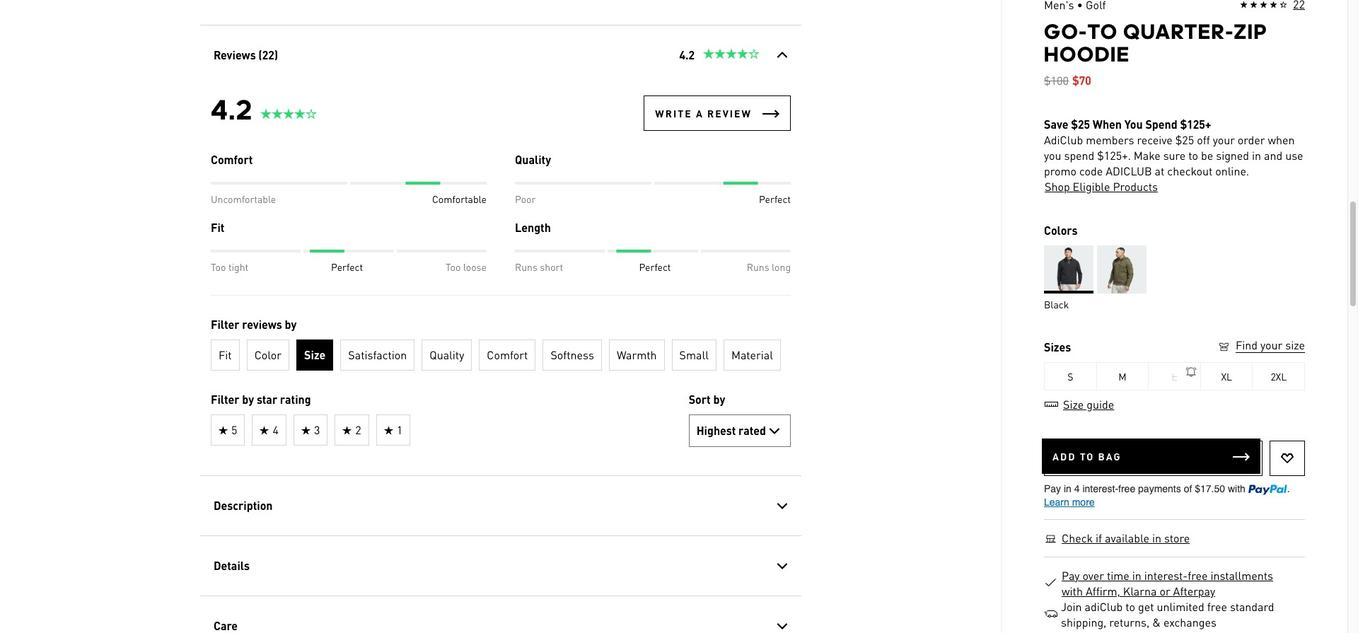 Task type: vqa. For each thing, say whether or not it's contained in the screenshot.
Adifom Stan Smith Mule Shoes Women's Originals 5 colors · code: adiclub's -
no



Task type: locate. For each thing, give the bounding box(es) containing it.
your up signed
[[1213, 132, 1235, 147]]

in inside pay over time in interest-free installments with affirm, klarna or afterpay
[[1133, 568, 1142, 583]]

1 horizontal spatial size
[[1286, 338, 1305, 352]]

0 vertical spatial in
[[1252, 148, 1262, 163]]

pay over time in interest-free installments with affirm, klarna or afterpay link
[[1061, 568, 1296, 599]]

write
[[655, 107, 692, 120]]

0 vertical spatial free
[[1188, 568, 1208, 583]]

in up "klarna" at right bottom
[[1133, 568, 1142, 583]]

comfortable
[[432, 192, 486, 205]]

2xl
[[1271, 370, 1287, 383]]

1 vertical spatial in
[[1153, 531, 1162, 546]]

find your size image
[[1218, 340, 1231, 354]]

by right reviews
[[284, 317, 296, 332]]

1 vertical spatial to
[[1126, 599, 1136, 614]]

1 horizontal spatial too
[[445, 260, 461, 273]]

bag
[[1099, 450, 1122, 463]]

to up '$70'
[[1088, 19, 1118, 44]]

to for add
[[1080, 450, 1095, 463]]

too for too tight
[[211, 260, 226, 273]]

color link
[[246, 340, 289, 371]]

0 vertical spatial to
[[1189, 148, 1199, 163]]

by left star
[[242, 392, 254, 407]]

in down order
[[1252, 148, 1262, 163]]

use
[[1286, 148, 1304, 163]]

filter for filter by star rating
[[211, 392, 239, 407]]

0 horizontal spatial your
[[1213, 132, 1235, 147]]

softness link
[[543, 340, 602, 371]]

free up 'afterpay'
[[1188, 568, 1208, 583]]

0 horizontal spatial too
[[211, 260, 226, 273]]

comfort link
[[479, 340, 536, 371]]

your right find
[[1261, 338, 1283, 352]]

runs left the short
[[515, 260, 537, 273]]

go-to quarter-zip hoodie $100 $70
[[1044, 19, 1268, 88]]

1 horizontal spatial in
[[1153, 531, 1162, 546]]

5 link
[[211, 415, 245, 446]]

find your size button
[[1218, 338, 1305, 355]]

your
[[1213, 132, 1235, 147], [1261, 338, 1283, 352]]

1 runs from the left
[[515, 260, 537, 273]]

1 vertical spatial your
[[1261, 338, 1283, 352]]

filter
[[211, 317, 239, 332], [211, 392, 239, 407]]

size inside button
[[1286, 338, 1305, 352]]

eligible
[[1073, 179, 1110, 194]]

0 vertical spatial $25
[[1071, 117, 1090, 132]]

fit
[[211, 220, 224, 235]]

4.2 up comfort
[[211, 93, 253, 126]]

you
[[1044, 148, 1062, 163]]

runs
[[515, 260, 537, 273], [747, 260, 769, 273]]

none field containing highest rated
[[689, 415, 791, 447]]

too tight
[[211, 260, 248, 273]]

reviews
[[242, 317, 282, 332]]

0 horizontal spatial runs
[[515, 260, 537, 273]]

to up returns,
[[1126, 599, 1136, 614]]

1 vertical spatial filter
[[211, 392, 239, 407]]

l
[[1172, 370, 1178, 383]]

hoodie
[[1044, 42, 1130, 67]]

by for sort by
[[713, 392, 725, 407]]

too left tight
[[211, 260, 226, 273]]

your inside button
[[1261, 338, 1283, 352]]

0 horizontal spatial perfect
[[331, 260, 363, 273]]

unlimited
[[1157, 599, 1205, 614]]

2 vertical spatial in
[[1133, 568, 1142, 583]]

0 horizontal spatial to
[[1126, 599, 1136, 614]]

0 horizontal spatial 4.2
[[211, 93, 253, 126]]

free down 'afterpay'
[[1208, 599, 1228, 614]]

1 vertical spatial free
[[1208, 599, 1228, 614]]

size guide link
[[1044, 397, 1115, 412]]

1 vertical spatial to
[[1080, 450, 1095, 463]]

$25 up adiclub
[[1071, 117, 1090, 132]]

to inside go-to quarter-zip hoodie $100 $70
[[1088, 19, 1118, 44]]

4.2 up write
[[679, 47, 694, 62]]

1 horizontal spatial perfect
[[639, 260, 671, 273]]

perfect for quality
[[759, 192, 791, 205]]

klarna
[[1123, 584, 1157, 599]]

in for interest-
[[1133, 568, 1142, 583]]

promo
[[1044, 163, 1077, 178]]

material
[[731, 347, 773, 362]]

filter up the 5 link
[[211, 392, 239, 407]]

0 vertical spatial your
[[1213, 132, 1235, 147]]

1 horizontal spatial $25
[[1176, 132, 1195, 147]]

free inside join adiclub to get unlimited free standard shipping, returns, & exchanges
[[1208, 599, 1228, 614]]

sure
[[1164, 148, 1186, 163]]

in left store
[[1153, 531, 1162, 546]]

to left bag in the bottom of the page
[[1080, 450, 1095, 463]]

size right color
[[304, 347, 325, 362]]

to inside join adiclub to get unlimited free standard shipping, returns, & exchanges
[[1126, 599, 1136, 614]]

color
[[254, 347, 281, 362]]

0 vertical spatial 4.2
[[679, 47, 694, 62]]

go-
[[1044, 19, 1088, 44]]

0 horizontal spatial by
[[242, 392, 254, 407]]

pay over time in interest-free installments with affirm, klarna or afterpay
[[1062, 568, 1274, 599]]

order
[[1238, 132, 1266, 147]]

2 horizontal spatial in
[[1252, 148, 1262, 163]]

0 vertical spatial to
[[1088, 19, 1118, 44]]

description
[[213, 498, 272, 513]]

$25 up sure
[[1176, 132, 1195, 147]]

in
[[1252, 148, 1262, 163], [1153, 531, 1162, 546], [1133, 568, 1142, 583]]

rated
[[738, 423, 766, 438]]

afterpay
[[1174, 584, 1216, 599]]

too left 'loose'
[[445, 260, 461, 273]]

1 horizontal spatial to
[[1189, 148, 1199, 163]]

None field
[[689, 415, 791, 447]]

1
[[396, 422, 402, 437]]

perfect
[[759, 192, 791, 205], [331, 260, 363, 273], [639, 260, 671, 273]]

free inside pay over time in interest-free installments with affirm, klarna or afterpay
[[1188, 568, 1208, 583]]

&
[[1153, 615, 1161, 630]]

1 horizontal spatial runs
[[747, 260, 769, 273]]

2 filter from the top
[[211, 392, 239, 407]]

2 horizontal spatial perfect
[[759, 192, 791, 205]]

review
[[707, 107, 752, 120]]

by for filter by star rating
[[242, 392, 254, 407]]

2 horizontal spatial by
[[713, 392, 725, 407]]

1 horizontal spatial by
[[284, 317, 296, 332]]

comfort
[[211, 152, 253, 167]]

2 runs from the left
[[747, 260, 769, 273]]

make
[[1134, 148, 1161, 163]]

m button
[[1097, 362, 1149, 391]]

checkout
[[1168, 163, 1213, 178]]

1 link
[[376, 415, 410, 446]]

2 too from the left
[[445, 260, 461, 273]]

to inside button
[[1080, 450, 1095, 463]]

save $25 when you spend $125+ adiclub members receive $25 off your order when you spend $125+. make sure to be signed in and use promo code adiclub at checkout online. shop eligible products
[[1044, 117, 1304, 194]]

in inside "button"
[[1153, 531, 1162, 546]]

2
[[355, 422, 361, 437]]

satisfaction
[[348, 347, 407, 362]]

$125+.
[[1098, 148, 1131, 163]]

1 horizontal spatial your
[[1261, 338, 1283, 352]]

0 vertical spatial filter
[[211, 317, 239, 332]]

runs for runs long
[[747, 260, 769, 273]]

to
[[1088, 19, 1118, 44], [1080, 450, 1095, 463]]

1 vertical spatial $25
[[1176, 132, 1195, 147]]

runs left long
[[747, 260, 769, 273]]

add to bag
[[1053, 450, 1122, 463]]

size up 2xl button
[[1286, 338, 1305, 352]]

to left be
[[1189, 148, 1199, 163]]

loose
[[463, 260, 486, 273]]

0 horizontal spatial in
[[1133, 568, 1142, 583]]

too
[[211, 260, 226, 273], [445, 260, 461, 273]]

shop
[[1045, 179, 1070, 194]]

save
[[1044, 117, 1069, 132]]

by right sort at the bottom right of page
[[713, 392, 725, 407]]

reviews
[[213, 47, 256, 62]]

1 too from the left
[[211, 260, 226, 273]]

your inside the save $25 when you spend $125+ adiclub members receive $25 off your order when you spend $125+. make sure to be signed in and use promo code adiclub at checkout online. shop eligible products
[[1213, 132, 1235, 147]]

xl
[[1222, 370, 1232, 383]]

receive
[[1137, 132, 1173, 147]]

$25
[[1071, 117, 1090, 132], [1176, 132, 1195, 147]]

1 filter from the top
[[211, 317, 239, 332]]

filter up fit in the bottom left of the page
[[211, 317, 239, 332]]

to
[[1189, 148, 1199, 163], [1126, 599, 1136, 614]]

signed
[[1216, 148, 1250, 163]]

zip
[[1234, 19, 1268, 44]]



Task type: describe. For each thing, give the bounding box(es) containing it.
0 horizontal spatial size
[[304, 347, 325, 362]]

small
[[679, 347, 709, 362]]

fit
[[218, 347, 231, 362]]

$100
[[1044, 73, 1069, 88]]

join adiclub to get unlimited free standard shipping, returns, & exchanges
[[1061, 599, 1275, 630]]

product color: black image
[[1044, 246, 1094, 294]]

in inside the save $25 when you spend $125+ adiclub members receive $25 off your order when you spend $125+. make sure to be signed in and use promo code adiclub at checkout online. shop eligible products
[[1252, 148, 1262, 163]]

size
[[1063, 397, 1084, 412]]

spend
[[1065, 148, 1095, 163]]

quarter-
[[1124, 19, 1234, 44]]

tight
[[228, 260, 248, 273]]

sort
[[689, 392, 711, 407]]

1 vertical spatial 4.2
[[211, 93, 253, 126]]

free for unlimited
[[1208, 599, 1228, 614]]

details
[[213, 558, 249, 573]]

4
[[272, 422, 278, 437]]

reviews (22)
[[213, 47, 278, 62]]

description button
[[200, 476, 801, 536]]

when
[[1093, 117, 1122, 132]]

colors
[[1044, 223, 1078, 238]]

sizes
[[1044, 340, 1071, 354]]

4 link
[[252, 415, 286, 446]]

add
[[1053, 450, 1077, 463]]

pay
[[1062, 568, 1080, 583]]

standard
[[1230, 599, 1275, 614]]

free for interest-
[[1188, 568, 1208, 583]]

online.
[[1216, 163, 1250, 178]]

write a review
[[655, 107, 752, 120]]

perfect for length
[[639, 260, 671, 273]]

if
[[1096, 531, 1102, 546]]

available
[[1105, 531, 1150, 546]]

adiclub
[[1044, 132, 1083, 147]]

black
[[1044, 298, 1069, 311]]

too loose
[[445, 260, 486, 273]]

get
[[1138, 599, 1154, 614]]

spend
[[1146, 117, 1178, 132]]

3
[[314, 422, 320, 437]]

code
[[1080, 163, 1103, 178]]

product color: olive strata image
[[1097, 246, 1147, 294]]

small link
[[672, 340, 716, 371]]

2 link
[[335, 415, 369, 446]]

material link
[[723, 340, 781, 371]]

runs long
[[747, 260, 791, 273]]

products
[[1113, 179, 1158, 194]]

warmth link
[[609, 340, 664, 371]]

l button
[[1149, 362, 1201, 391]]

fit link
[[211, 340, 239, 371]]

to for go-
[[1088, 19, 1118, 44]]

s button
[[1045, 362, 1097, 391]]

find
[[1236, 338, 1258, 352]]

you
[[1125, 117, 1143, 132]]

check
[[1062, 531, 1093, 546]]

long
[[772, 260, 791, 273]]

over
[[1083, 568, 1104, 583]]

quality link
[[422, 340, 472, 371]]

uncomfortable
[[211, 192, 276, 205]]

0 horizontal spatial $25
[[1071, 117, 1090, 132]]

in for store
[[1153, 531, 1162, 546]]

a
[[696, 107, 704, 120]]

be
[[1201, 148, 1214, 163]]

satisfaction link
[[340, 340, 415, 371]]

adiclub
[[1085, 599, 1123, 614]]

off
[[1197, 132, 1210, 147]]

find your size
[[1236, 338, 1305, 352]]

shipping,
[[1061, 615, 1107, 630]]

rating
[[280, 392, 311, 407]]

star
[[256, 392, 277, 407]]

check if available in store button
[[1061, 531, 1191, 546]]

affirm,
[[1086, 584, 1121, 599]]

size guide
[[1063, 397, 1115, 412]]

write a review button
[[644, 96, 791, 131]]

add to bag button
[[1042, 439, 1261, 474]]

too for too loose
[[445, 260, 461, 273]]

size link
[[296, 340, 333, 371]]

members
[[1086, 132, 1135, 147]]

dropdown image
[[766, 422, 783, 439]]

m
[[1119, 370, 1127, 383]]

returns,
[[1110, 615, 1150, 630]]

highest rated
[[696, 423, 766, 438]]

2xl button
[[1253, 362, 1305, 391]]

1 horizontal spatial 4.2
[[679, 47, 694, 62]]

runs for runs short
[[515, 260, 537, 273]]

highest
[[696, 423, 736, 438]]

poor
[[515, 192, 536, 205]]

time
[[1107, 568, 1130, 583]]

filter for filter reviews by
[[211, 317, 239, 332]]

sort by
[[689, 392, 725, 407]]

perfect for fit
[[331, 260, 363, 273]]

filter reviews by
[[211, 317, 296, 332]]

interest-
[[1145, 568, 1188, 583]]

check if available in store
[[1062, 531, 1190, 546]]

installments
[[1211, 568, 1274, 583]]

to inside the save $25 when you spend $125+ adiclub members receive $25 off your order when you spend $125+. make sure to be signed in and use promo code adiclub at checkout online. shop eligible products
[[1189, 148, 1199, 163]]

adiclub
[[1106, 163, 1152, 178]]

join
[[1061, 599, 1082, 614]]

comfort
[[487, 347, 528, 362]]

shop eligible products link
[[1044, 179, 1159, 195]]

s
[[1068, 370, 1074, 383]]

warmth
[[617, 347, 657, 362]]



